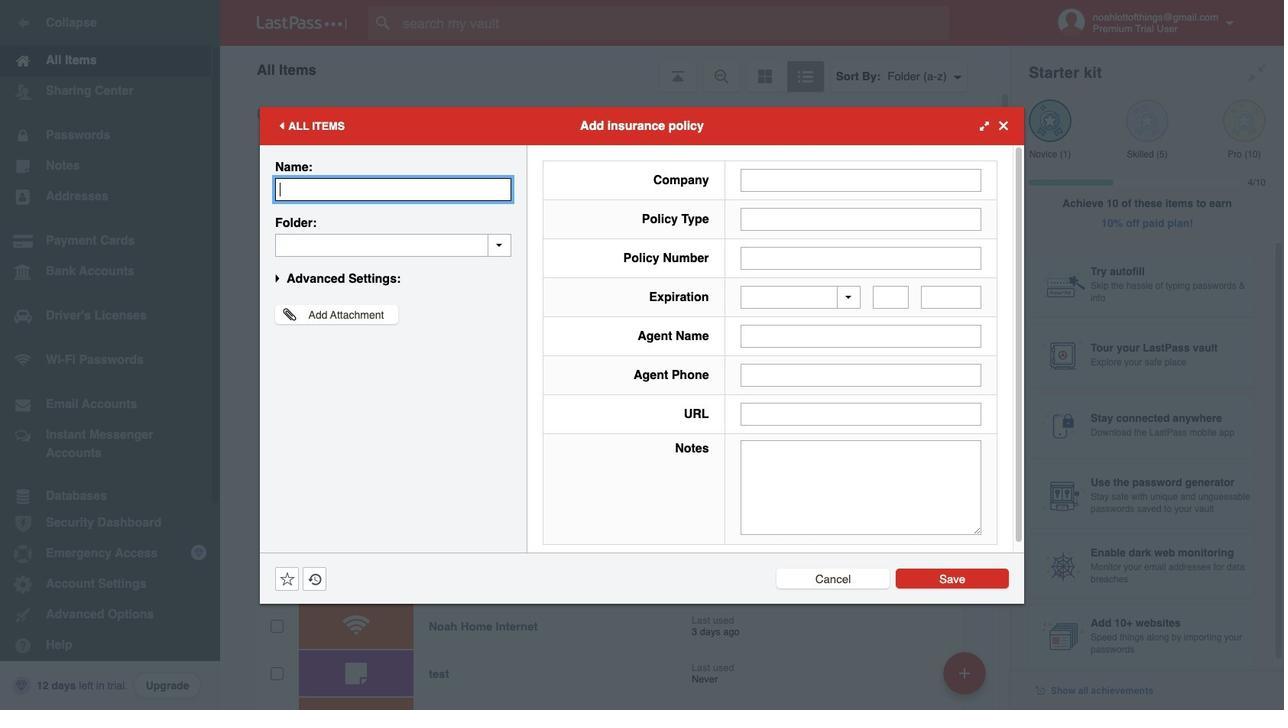 Task type: locate. For each thing, give the bounding box(es) containing it.
Search search field
[[368, 6, 979, 40]]

dialog
[[260, 107, 1024, 604]]

None text field
[[275, 178, 511, 201], [275, 234, 511, 256], [740, 247, 982, 269], [873, 286, 909, 309], [921, 286, 982, 309], [740, 403, 982, 426], [275, 178, 511, 201], [275, 234, 511, 256], [740, 247, 982, 269], [873, 286, 909, 309], [921, 286, 982, 309], [740, 403, 982, 426]]

None text field
[[740, 169, 982, 192], [740, 208, 982, 230], [740, 325, 982, 348], [740, 364, 982, 387], [740, 440, 982, 535], [740, 169, 982, 192], [740, 208, 982, 230], [740, 325, 982, 348], [740, 364, 982, 387], [740, 440, 982, 535]]

new item image
[[959, 668, 970, 679]]



Task type: describe. For each thing, give the bounding box(es) containing it.
vault options navigation
[[220, 46, 1011, 92]]

main navigation navigation
[[0, 0, 220, 710]]

lastpass image
[[257, 16, 347, 30]]

new item navigation
[[938, 648, 995, 710]]

search my vault text field
[[368, 6, 979, 40]]



